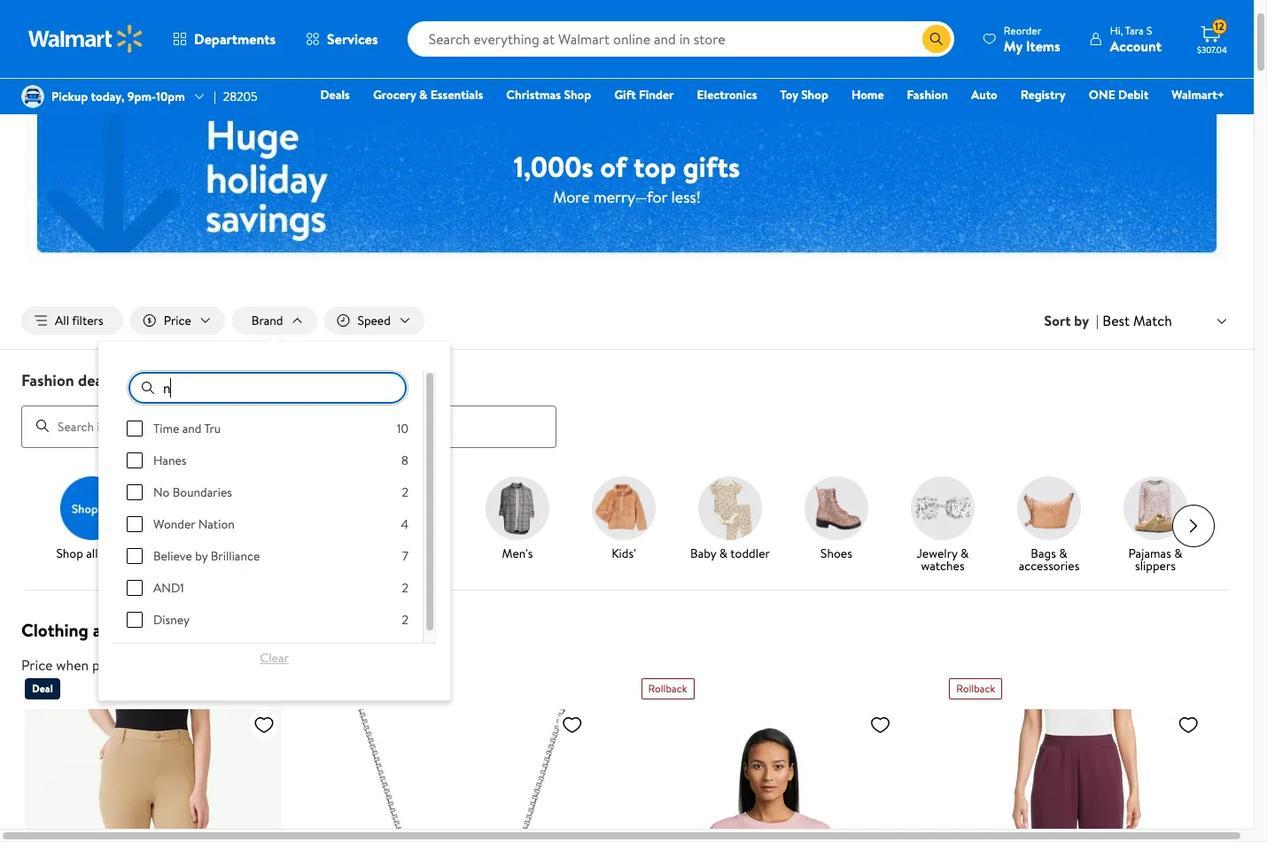 Task type: vqa. For each thing, say whether or not it's contained in the screenshot.
the topmost by
yes



Task type: describe. For each thing, give the bounding box(es) containing it.
time and tru women's high rise jeggings, 29" inseam, sizes xs-3xl image
[[25, 707, 282, 843]]

more
[[553, 186, 590, 208]]

items
[[1026, 36, 1061, 55]]

baby & toddler link
[[684, 476, 776, 563]]

$307.04
[[1197, 43, 1228, 56]]

search image
[[35, 419, 50, 434]]

purchased
[[92, 656, 155, 675]]

reorder
[[1004, 23, 1042, 38]]

baby
[[691, 545, 717, 562]]

2 for disney
[[402, 612, 409, 629]]

flash
[[1233, 545, 1261, 562]]

no
[[153, 484, 170, 502]]

$15 & under
[[167, 545, 230, 562]]

jewelry
[[917, 545, 958, 562]]

next slide for chipmodulewithimages list image
[[1173, 505, 1215, 547]]

8
[[402, 452, 409, 470]]

best
[[1103, 311, 1130, 330]]

walmart+ link
[[1164, 85, 1233, 105]]

walmart+
[[1172, 86, 1225, 104]]

women's
[[375, 545, 423, 562]]

accessories
[[125, 618, 215, 642]]

shop for toy shop
[[801, 86, 829, 104]]

of
[[600, 147, 627, 186]]

shop all deals link
[[46, 476, 138, 563]]

breadcrumb element
[[0, 0, 1254, 19]]

gift finder link
[[606, 85, 682, 105]]

sponsored
[[1184, 37, 1233, 52]]

kids'
[[612, 545, 636, 562]]

deals inside shop all deals link
[[101, 545, 128, 562]]

top
[[634, 147, 676, 186]]

disney
[[153, 612, 190, 629]]

and for accessories
[[93, 618, 121, 642]]

wonder
[[153, 516, 196, 534]]

gift
[[614, 86, 636, 104]]

12
[[1215, 19, 1225, 34]]

10
[[397, 420, 409, 438]]

1,000s
[[514, 147, 594, 186]]

rollback for athletic works women's fleece jogger pants, 28" inseam, sizes xs-xxxl image
[[957, 681, 996, 696]]

10pm
[[156, 88, 185, 105]]

clear
[[260, 650, 289, 667]]

flash d
[[1233, 545, 1267, 562]]

2 for and1
[[402, 580, 409, 597]]

plus
[[426, 545, 448, 562]]

electronics link
[[689, 85, 765, 105]]

bags
[[1031, 545, 1056, 562]]

time and tru
[[153, 420, 221, 438]]

$15
[[167, 545, 184, 562]]

hi,
[[1110, 23, 1123, 38]]

rollback for time and tru women's sweatshirt image
[[648, 681, 687, 696]]

baby & toddler
[[691, 545, 770, 562]]

shop all deals
[[56, 545, 128, 562]]

match
[[1134, 311, 1173, 330]]

Search in fashion deals search field
[[21, 406, 557, 448]]

finder
[[639, 86, 674, 104]]

& for toddler
[[720, 545, 728, 562]]

departments
[[194, 29, 276, 49]]

watches
[[921, 557, 965, 575]]

all
[[86, 545, 98, 562]]

9pm-
[[127, 88, 156, 105]]

by for sort
[[1074, 311, 1089, 331]]

pickup
[[51, 88, 88, 105]]

today,
[[91, 88, 124, 105]]

wonder nation
[[153, 516, 235, 534]]

believe by brilliance
[[153, 548, 260, 566]]

one debit
[[1089, 86, 1149, 104]]

flash d link
[[1216, 476, 1267, 563]]

brilliance
[[211, 548, 260, 566]]

| 28205
[[214, 88, 258, 105]]

jewelry & watches link
[[897, 476, 989, 576]]

shop inside shop all deals link
[[56, 545, 83, 562]]

speed button
[[324, 307, 424, 335]]

fashion for fashion
[[907, 86, 948, 104]]

bags & accessories
[[1019, 545, 1080, 575]]

time
[[153, 420, 179, 438]]

believe
[[153, 548, 192, 566]]

Fashion deals search field
[[0, 370, 1254, 448]]

28205
[[223, 88, 258, 105]]

best match button
[[1099, 309, 1233, 333]]

kids' image
[[592, 476, 656, 540]]

search icon image
[[930, 32, 944, 46]]

grocery
[[373, 86, 416, 104]]

Find a brand search field
[[127, 371, 409, 406]]

home link
[[844, 85, 892, 105]]

gift finder
[[614, 86, 674, 104]]

shop all image
[[60, 476, 124, 540]]

price when purchased online
[[21, 656, 196, 675]]

grocery & essentials link
[[365, 85, 491, 105]]



Task type: locate. For each thing, give the bounding box(es) containing it.
grocery & essentials
[[373, 86, 483, 104]]

toy
[[780, 86, 798, 104]]

fashion up search image
[[21, 370, 74, 392]]

registry link
[[1013, 85, 1074, 105]]

& right bags
[[1059, 545, 1068, 562]]

women's plus image
[[379, 476, 443, 540]]

online
[[158, 656, 196, 675]]

& for under
[[187, 545, 195, 562]]

add to favorites list, time and tru women's high rise jeggings, 29" inseam, sizes xs-3xl image
[[253, 714, 275, 736]]

0 horizontal spatial shop
[[56, 545, 83, 562]]

price inside dropdown button
[[164, 312, 191, 330]]

Search search field
[[407, 21, 954, 57]]

debit
[[1119, 86, 1149, 104]]

when
[[56, 656, 89, 675]]

huge holiday savings. shop thousands of top gifts. more merry—for less! image
[[25, 96, 1229, 265]]

1 horizontal spatial by
[[1074, 311, 1089, 331]]

deals
[[78, 370, 113, 392], [101, 545, 128, 562]]

pajamas
[[1129, 545, 1172, 562]]

services
[[327, 29, 378, 49]]

by right $15
[[195, 548, 208, 566]]

under
[[198, 545, 230, 562]]

|
[[214, 88, 216, 105], [1096, 311, 1099, 331]]

services button
[[291, 18, 393, 60]]

mens image
[[486, 476, 550, 540]]

home
[[852, 86, 884, 104]]

7
[[403, 548, 409, 566]]

1 vertical spatial price
[[21, 656, 53, 675]]

merry—for
[[594, 186, 668, 208]]

1 horizontal spatial and
[[182, 420, 202, 438]]

0 vertical spatial price
[[164, 312, 191, 330]]

sort and filter section element
[[0, 292, 1254, 349]]

2 vertical spatial 2
[[402, 612, 409, 629]]

0 horizontal spatial and
[[93, 618, 121, 642]]

& inside bags & accessories
[[1059, 545, 1068, 562]]

group containing time and tru
[[127, 420, 409, 644]]

less!
[[671, 186, 701, 208]]

auto link
[[963, 85, 1006, 105]]

s
[[1147, 23, 1152, 38]]

& for essentials
[[419, 86, 428, 104]]

& right baby
[[720, 545, 728, 562]]

baby & toddler image
[[698, 476, 762, 540]]

shop
[[564, 86, 591, 104], [801, 86, 829, 104], [56, 545, 83, 562]]

& for slippers
[[1175, 545, 1183, 562]]

christmas shop
[[506, 86, 591, 104]]

athletic works women's fleece jogger pants, 28" inseam, sizes xs-xxxl image
[[949, 707, 1206, 843]]

shop right toy
[[801, 86, 829, 104]]

& right grocery
[[419, 86, 428, 104]]

1 horizontal spatial rollback
[[957, 681, 996, 696]]

3 2 from the top
[[402, 612, 409, 629]]

& for accessories
[[1059, 545, 1068, 562]]

bags & accessories link
[[1003, 476, 1095, 576]]

shop inside toy shop link
[[801, 86, 829, 104]]

boundaries
[[173, 484, 232, 502]]

0 vertical spatial and
[[182, 420, 202, 438]]

2 horizontal spatial shop
[[801, 86, 829, 104]]

nation
[[198, 516, 235, 534]]

and up price when purchased online
[[93, 618, 121, 642]]

1 vertical spatial 2
[[402, 580, 409, 597]]

1,000s of top gifts more merry—for less!
[[514, 147, 740, 208]]

registry
[[1021, 86, 1066, 104]]

men's link
[[472, 476, 564, 563]]

brand button
[[232, 307, 317, 335]]

& inside jewelry & watches
[[961, 545, 969, 562]]

2 2 from the top
[[402, 580, 409, 597]]

clothing and accessories deals
[[21, 618, 262, 642]]

reorder my items
[[1004, 23, 1061, 55]]

price
[[164, 312, 191, 330], [21, 656, 53, 675]]

1 horizontal spatial deals
[[320, 86, 350, 104]]

1 horizontal spatial fashion
[[907, 86, 948, 104]]

fashion inside search field
[[21, 370, 74, 392]]

fashion down search icon
[[907, 86, 948, 104]]

fashion for fashion deals
[[21, 370, 74, 392]]

all filters
[[55, 312, 103, 330]]

| left the best
[[1096, 311, 1099, 331]]

pickup today, 9pm-10pm
[[51, 88, 185, 105]]

add to favorites list, believe by brilliance fine silver plated cubic zirconia heart necklace, 18" +2" image
[[562, 714, 583, 736]]

add to favorites list, athletic works women's fleece jogger pants, 28" inseam, sizes xs-xxxl image
[[1178, 714, 1199, 736]]

speed
[[358, 312, 391, 330]]

2
[[402, 484, 409, 502], [402, 580, 409, 597], [402, 612, 409, 629]]

shop for christmas shop
[[564, 86, 591, 104]]

all
[[55, 312, 69, 330]]

0 vertical spatial deals
[[78, 370, 113, 392]]

jewelry & watches image
[[911, 476, 975, 540]]

0 horizontal spatial fashion
[[21, 370, 74, 392]]

deals down filters
[[78, 370, 113, 392]]

1 vertical spatial fashion
[[21, 370, 74, 392]]

pajamas & slippers link
[[1110, 476, 1202, 576]]

1 horizontal spatial price
[[164, 312, 191, 330]]

| left 28205
[[214, 88, 216, 105]]

by inside the sort and filter section element
[[1074, 311, 1089, 331]]

no boundaries
[[153, 484, 232, 502]]

kids' link
[[578, 476, 670, 563]]

deals
[[320, 86, 350, 104], [220, 618, 262, 642]]

$15 & under link
[[152, 476, 245, 563]]

deals inside fashion deals search field
[[78, 370, 113, 392]]

christmas shop link
[[498, 85, 599, 105]]

0 horizontal spatial by
[[195, 548, 208, 566]]

shoes
[[821, 545, 853, 562]]

toy shop
[[780, 86, 829, 104]]

& inside pajamas & slippers
[[1175, 545, 1183, 562]]

1 2 from the top
[[402, 484, 409, 502]]

sort by |
[[1045, 311, 1099, 331]]

electronics
[[697, 86, 757, 104]]

bags & accessories image
[[1017, 476, 1081, 540]]

under 15 image
[[167, 476, 230, 540]]

0 horizontal spatial |
[[214, 88, 216, 105]]

0 vertical spatial deals
[[320, 86, 350, 104]]

shop left all
[[56, 545, 83, 562]]

None checkbox
[[127, 453, 143, 469], [127, 485, 143, 501], [127, 549, 143, 565], [127, 453, 143, 469], [127, 485, 143, 501], [127, 549, 143, 565]]

deals down services popup button
[[320, 86, 350, 104]]

0 vertical spatial |
[[214, 88, 216, 105]]

& for watches
[[961, 545, 969, 562]]

time and tru women's sweatshirt image
[[641, 707, 898, 843]]

1 vertical spatial deals
[[220, 618, 262, 642]]

walmart image
[[28, 25, 144, 53]]

& right $15
[[187, 545, 195, 562]]

christmas
[[506, 86, 561, 104]]

best match
[[1103, 311, 1173, 330]]

1 vertical spatial |
[[1096, 311, 1099, 331]]

shop inside christmas shop link
[[564, 86, 591, 104]]

4
[[401, 516, 409, 534]]

deal
[[32, 681, 53, 696]]

clear button
[[127, 644, 422, 673]]

one
[[1089, 86, 1116, 104]]

sort
[[1045, 311, 1071, 331]]

filters
[[72, 312, 103, 330]]

women's plus link
[[365, 476, 457, 563]]

deals right all
[[101, 545, 128, 562]]

1 horizontal spatial shop
[[564, 86, 591, 104]]

1 horizontal spatial |
[[1096, 311, 1099, 331]]

all filters button
[[21, 307, 123, 335]]

and left tru
[[182, 420, 202, 438]]

and inside group
[[182, 420, 202, 438]]

1 vertical spatial deals
[[101, 545, 128, 562]]

deals up "clear"
[[220, 618, 262, 642]]

shop right 'christmas'
[[564, 86, 591, 104]]

1 rollback from the left
[[648, 681, 687, 696]]

by for believe
[[195, 548, 208, 566]]

price for price
[[164, 312, 191, 330]]

by
[[1074, 311, 1089, 331], [195, 548, 208, 566]]

& right jewelry in the bottom right of the page
[[961, 545, 969, 562]]

0 horizontal spatial rollback
[[648, 681, 687, 696]]

0 vertical spatial fashion
[[907, 86, 948, 104]]

0 vertical spatial by
[[1074, 311, 1089, 331]]

believe by brilliance fine silver plated cubic zirconia heart necklace, 18" +2" image
[[333, 707, 590, 843]]

my
[[1004, 36, 1023, 55]]

2 for no boundaries
[[402, 484, 409, 502]]

shoes image
[[805, 476, 869, 540]]

one debit link
[[1081, 85, 1157, 105]]

hi, tara s account
[[1110, 23, 1162, 55]]

men's
[[502, 545, 533, 562]]

deals link
[[312, 85, 358, 105]]

tara
[[1125, 23, 1144, 38]]

| inside the sort and filter section element
[[1096, 311, 1099, 331]]

0 horizontal spatial deals
[[220, 618, 262, 642]]

and for tru
[[182, 420, 202, 438]]

and1
[[153, 580, 184, 597]]

0 horizontal spatial price
[[21, 656, 53, 675]]

toy shop link
[[772, 85, 837, 105]]

jewelry & watches
[[917, 545, 969, 575]]

& right pajamas
[[1175, 545, 1183, 562]]

auto
[[971, 86, 998, 104]]

by inside group
[[195, 548, 208, 566]]

Walmart Site-Wide search field
[[407, 21, 954, 57]]

 image
[[21, 85, 44, 108]]

group
[[127, 420, 409, 644]]

pajamas & slippers image
[[1124, 476, 1188, 540]]

add to favorites list, time and tru women's sweatshirt image
[[870, 714, 891, 736]]

gifts
[[683, 147, 740, 186]]

d
[[1264, 545, 1267, 562]]

None checkbox
[[127, 421, 143, 437], [127, 517, 143, 533], [127, 581, 143, 597], [127, 613, 143, 628], [127, 421, 143, 437], [127, 517, 143, 533], [127, 581, 143, 597], [127, 613, 143, 628]]

and
[[182, 420, 202, 438], [93, 618, 121, 642]]

1 vertical spatial and
[[93, 618, 121, 642]]

essentials
[[431, 86, 483, 104]]

price for price when purchased online
[[21, 656, 53, 675]]

2 rollback from the left
[[957, 681, 996, 696]]

1 vertical spatial by
[[195, 548, 208, 566]]

0 vertical spatial 2
[[402, 484, 409, 502]]

by right sort
[[1074, 311, 1089, 331]]



